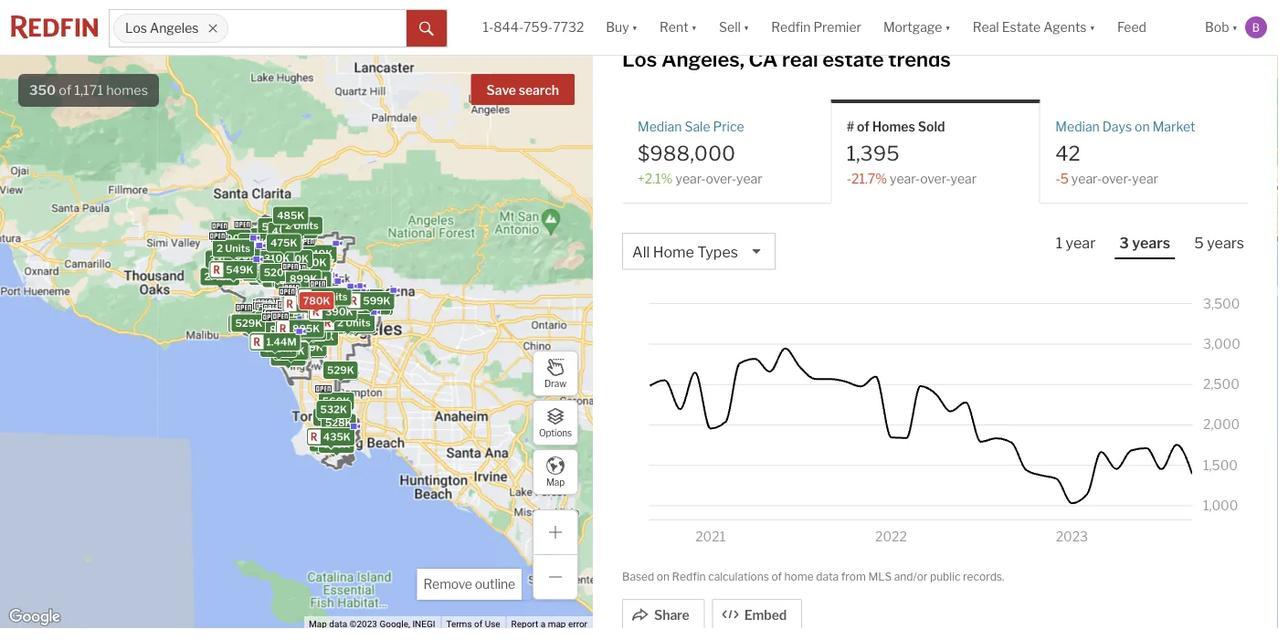 Task type: locate. For each thing, give the bounding box(es) containing it.
- inside median days on market 42 -5 year-over-year
[[1056, 171, 1060, 187]]

0 vertical spatial 785k
[[239, 262, 266, 274]]

▾ right the bob
[[1232, 20, 1238, 35]]

2 horizontal spatial 570k
[[353, 292, 380, 304]]

over- inside median days on market 42 -5 year-over-year
[[1102, 171, 1132, 187]]

340k
[[281, 253, 309, 265]]

6 ▾ from the left
[[1232, 20, 1238, 35]]

on right based at the bottom of page
[[657, 570, 670, 584]]

records.
[[963, 570, 1005, 584]]

2.48m
[[282, 312, 314, 324]]

estate
[[1002, 20, 1041, 35]]

▾ for buy ▾
[[632, 20, 638, 35]]

median inside 'median sale price $988,000 +2.1% year-over-year'
[[638, 119, 682, 134]]

475k up 430k
[[270, 237, 297, 249]]

▾ right buy
[[632, 20, 638, 35]]

1 year button
[[1051, 233, 1100, 258]]

years inside button
[[1132, 234, 1171, 252]]

save
[[487, 83, 516, 98]]

1 horizontal spatial year-
[[890, 171, 920, 187]]

0 vertical spatial on
[[1135, 119, 1150, 134]]

1 vertical spatial 529k
[[235, 318, 262, 329]]

0 vertical spatial 559k
[[295, 326, 323, 338]]

850k
[[311, 293, 339, 305], [292, 309, 320, 321]]

0 horizontal spatial on
[[657, 570, 670, 584]]

530k
[[241, 262, 269, 274]]

save search
[[487, 83, 559, 98]]

1 median from the left
[[638, 119, 682, 134]]

2.90m
[[271, 310, 303, 322]]

- down 42
[[1056, 171, 1060, 187]]

539k
[[220, 264, 247, 276]]

median inside median days on market 42 -5 year-over-year
[[1056, 119, 1100, 134]]

499k
[[316, 307, 343, 319], [296, 342, 323, 354]]

year- down $988,000
[[676, 171, 706, 187]]

remove outline
[[423, 577, 515, 593]]

0 horizontal spatial 685k
[[273, 315, 301, 327]]

of inside # of homes sold 1,395 -21.7% year-over-year
[[857, 119, 870, 134]]

redfin
[[771, 20, 811, 35], [672, 570, 706, 584]]

1.30m
[[294, 298, 324, 309], [292, 305, 322, 317], [271, 320, 301, 332], [273, 339, 304, 351]]

▾ right sell
[[744, 20, 750, 35]]

1 horizontal spatial 740k
[[306, 286, 334, 298]]

0 horizontal spatial los
[[125, 20, 147, 36]]

695k
[[246, 266, 274, 278], [264, 311, 292, 323]]

475k down 528k
[[313, 437, 340, 449]]

▾ right agents
[[1090, 20, 1095, 35]]

mortgage ▾ button
[[883, 0, 951, 55]]

2 year- from the left
[[890, 171, 920, 187]]

699k
[[346, 301, 374, 313], [295, 304, 323, 316], [313, 312, 340, 324], [331, 317, 359, 329], [274, 352, 302, 363], [274, 352, 302, 364]]

0 vertical spatial 849k
[[245, 266, 273, 278]]

419k
[[296, 275, 322, 287]]

year inside median days on market 42 -5 year-over-year
[[1132, 171, 1158, 187]]

0 vertical spatial 495k
[[226, 253, 253, 265]]

0 vertical spatial 549k
[[226, 264, 254, 276]]

median for 42
[[1056, 119, 1100, 134]]

buy ▾
[[606, 20, 638, 35]]

390k
[[325, 306, 353, 318]]

1 vertical spatial 695k
[[264, 311, 292, 323]]

year- inside 'median sale price $988,000 +2.1% year-over-year'
[[676, 171, 706, 187]]

user photo image
[[1245, 16, 1267, 38]]

595k
[[262, 221, 289, 233], [316, 304, 344, 316]]

median up $988,000
[[638, 119, 682, 134]]

759-
[[524, 20, 553, 35]]

5
[[1060, 171, 1069, 187], [1194, 234, 1204, 252], [278, 310, 284, 322]]

829k
[[279, 271, 306, 283], [301, 272, 328, 284]]

1 vertical spatial 595k
[[316, 304, 344, 316]]

over- down days
[[1102, 171, 1132, 187]]

1 horizontal spatial on
[[1135, 119, 1150, 134]]

0 horizontal spatial over-
[[706, 171, 736, 187]]

2 - from the left
[[1056, 171, 1060, 187]]

0 horizontal spatial 629k
[[242, 231, 269, 243]]

share
[[654, 608, 689, 623]]

2 ▾ from the left
[[691, 20, 697, 35]]

1.25m
[[292, 305, 321, 317], [268, 317, 298, 328], [270, 340, 300, 352]]

based
[[622, 570, 654, 584]]

1.70m
[[263, 313, 293, 325]]

1 horizontal spatial -
[[1056, 171, 1060, 187]]

5 inside map region
[[278, 310, 284, 322]]

849k
[[245, 266, 273, 278], [295, 308, 322, 320]]

0 vertical spatial 498k
[[305, 295, 333, 307]]

470k
[[307, 331, 334, 343]]

2 horizontal spatial 5
[[1194, 234, 1204, 252]]

year- down 42
[[1072, 171, 1102, 187]]

0 vertical spatial 695k
[[246, 266, 274, 278]]

570k
[[276, 273, 303, 285], [353, 292, 380, 304], [315, 293, 343, 305]]

0 vertical spatial 490k
[[215, 259, 243, 271]]

0 vertical spatial los
[[125, 20, 147, 36]]

over- down sold
[[920, 171, 951, 187]]

1 horizontal spatial 629k
[[326, 307, 353, 319]]

0 vertical spatial 515k
[[242, 237, 268, 249]]

1 horizontal spatial 475k
[[313, 437, 340, 449]]

559k down 470k
[[296, 344, 324, 356]]

0 vertical spatial 850k
[[311, 293, 339, 305]]

740k
[[271, 265, 298, 277], [306, 286, 334, 298]]

780k
[[303, 295, 330, 307]]

0 vertical spatial 815k
[[297, 295, 323, 307]]

draw
[[545, 378, 567, 389]]

0 vertical spatial 499k
[[316, 307, 343, 319]]

5 ▾ from the left
[[1090, 20, 1095, 35]]

year- right 21.7%
[[890, 171, 920, 187]]

submit search image
[[420, 22, 434, 36]]

469k
[[229, 252, 256, 264]]

2 horizontal spatial year-
[[1072, 171, 1102, 187]]

redfin up "los angeles, ca real estate trends" at the top of the page
[[771, 20, 811, 35]]

7732
[[553, 20, 584, 35]]

2 horizontal spatial over-
[[1102, 171, 1132, 187]]

0 vertical spatial 595k
[[262, 221, 289, 233]]

0 vertical spatial 529k
[[311, 302, 338, 313]]

▾ for mortgage ▾
[[945, 20, 951, 35]]

1 vertical spatial 475k
[[313, 437, 340, 449]]

1 vertical spatial 785k
[[263, 307, 290, 319]]

of left home
[[772, 570, 782, 584]]

2 vertical spatial of
[[772, 570, 782, 584]]

0 horizontal spatial -
[[847, 171, 852, 187]]

0 vertical spatial 629k
[[242, 231, 269, 243]]

0 horizontal spatial 5
[[278, 310, 284, 322]]

475k
[[270, 237, 297, 249], [313, 437, 340, 449]]

1 horizontal spatial 435k
[[323, 431, 351, 443]]

2 over- from the left
[[920, 171, 951, 187]]

sell ▾
[[719, 20, 750, 35]]

None search field
[[228, 10, 407, 47]]

los down "buy ▾"
[[622, 47, 657, 72]]

1 horizontal spatial over-
[[920, 171, 951, 187]]

0 horizontal spatial 849k
[[245, 266, 273, 278]]

median up 42
[[1056, 119, 1100, 134]]

over- for 1,395
[[920, 171, 951, 187]]

575k
[[224, 243, 251, 255]]

675k
[[275, 350, 302, 362]]

750k
[[295, 270, 322, 282], [269, 273, 296, 285], [303, 292, 330, 304]]

2 horizontal spatial of
[[857, 119, 870, 134]]

2 horizontal spatial 515k
[[333, 315, 359, 327]]

1 vertical spatial 815k
[[273, 309, 299, 321]]

- down the 1,395
[[847, 171, 852, 187]]

2 vertical spatial 515k
[[295, 344, 321, 356]]

7.80m
[[289, 303, 321, 314]]

1 - from the left
[[847, 171, 852, 187]]

1 horizontal spatial 498k
[[305, 295, 333, 307]]

0 horizontal spatial 498k
[[269, 324, 297, 336]]

1 horizontal spatial 5
[[1060, 171, 1069, 187]]

1 years from the left
[[1132, 234, 1171, 252]]

601k
[[266, 265, 292, 277]]

599k
[[363, 295, 391, 307], [359, 300, 386, 312], [294, 304, 321, 316], [300, 325, 327, 337], [323, 439, 350, 450], [323, 439, 350, 451]]

0 vertical spatial 1.19m
[[253, 271, 281, 282]]

1 vertical spatial 740k
[[306, 286, 334, 298]]

▾ right mortgage
[[945, 20, 951, 35]]

years inside button
[[1207, 234, 1244, 252]]

over- down $988,000
[[706, 171, 736, 187]]

3 ▾ from the left
[[744, 20, 750, 35]]

on inside median days on market 42 -5 year-over-year
[[1135, 119, 1150, 134]]

years for 5 years
[[1207, 234, 1244, 252]]

0 vertical spatial 1.10m
[[298, 295, 326, 307]]

2 vertical spatial 5
[[278, 310, 284, 322]]

feed button
[[1106, 0, 1194, 55]]

year- for 42
[[1072, 171, 1102, 187]]

5 years
[[1194, 234, 1244, 252]]

over- inside 'median sale price $988,000 +2.1% year-over-year'
[[706, 171, 736, 187]]

500k down 532k
[[325, 417, 353, 429]]

5 inside button
[[1194, 234, 1204, 252]]

1 vertical spatial 685k
[[273, 315, 301, 327]]

of right #
[[857, 119, 870, 134]]

year- inside median days on market 42 -5 year-over-year
[[1072, 171, 1102, 187]]

0 vertical spatial 500k
[[219, 232, 247, 244]]

525k
[[288, 271, 315, 283]]

1 horizontal spatial 500k
[[325, 417, 353, 429]]

0 vertical spatial of
[[59, 82, 71, 98]]

310k
[[264, 253, 290, 265]]

1 over- from the left
[[706, 171, 736, 187]]

3 year- from the left
[[1072, 171, 1102, 187]]

0 vertical spatial 435k
[[243, 263, 270, 275]]

los left angeles
[[125, 20, 147, 36]]

1 vertical spatial on
[[657, 570, 670, 584]]

over- for 42
[[1102, 171, 1132, 187]]

angeles,
[[661, 47, 745, 72]]

median sale price $988,000 +2.1% year-over-year
[[638, 119, 763, 187]]

1 vertical spatial 1.10m
[[276, 345, 305, 357]]

0 vertical spatial 685k
[[304, 292, 331, 304]]

500k up 365k
[[219, 232, 247, 244]]

of right 350
[[59, 82, 71, 98]]

1 vertical spatial of
[[857, 119, 870, 134]]

844-
[[494, 20, 524, 35]]

rent ▾
[[660, 20, 697, 35]]

0 vertical spatial 475k
[[270, 237, 297, 249]]

los
[[125, 20, 147, 36], [622, 47, 657, 72]]

690k
[[267, 273, 294, 285]]

21.7%
[[852, 171, 887, 187]]

1 horizontal spatial 849k
[[295, 308, 322, 320]]

735k
[[334, 315, 360, 327]]

1.39m
[[290, 304, 320, 315]]

1 vertical spatial 490k
[[305, 301, 333, 313]]

1 vertical spatial 629k
[[326, 307, 353, 319]]

1 vertical spatial 5
[[1194, 234, 1204, 252]]

on right days
[[1135, 119, 1150, 134]]

425k
[[286, 229, 313, 241], [271, 252, 298, 264]]

▾ right rent
[[691, 20, 697, 35]]

1.15m
[[295, 297, 323, 309], [264, 343, 293, 354], [278, 346, 306, 358]]

355k
[[276, 260, 303, 271]]

5 inside median days on market 42 -5 year-over-year
[[1060, 171, 1069, 187]]

- inside # of homes sold 1,395 -21.7% year-over-year
[[847, 171, 852, 187]]

3 inside button
[[1120, 234, 1129, 252]]

899k
[[290, 273, 317, 285], [304, 295, 332, 307], [294, 296, 322, 308], [274, 318, 302, 329], [272, 337, 300, 349]]

year-
[[676, 171, 706, 187], [890, 171, 920, 187], [1072, 171, 1102, 187]]

$988,000
[[638, 141, 736, 165]]

0 horizontal spatial 570k
[[276, 273, 303, 285]]

1 horizontal spatial los
[[622, 47, 657, 72]]

- for 1,395
[[847, 171, 852, 187]]

redfin up the share
[[672, 570, 706, 584]]

559k down 669k
[[295, 326, 323, 338]]

4 ▾ from the left
[[945, 20, 951, 35]]

1 horizontal spatial years
[[1207, 234, 1244, 252]]

over- inside # of homes sold 1,395 -21.7% year-over-year
[[920, 171, 951, 187]]

year inside # of homes sold 1,395 -21.7% year-over-year
[[951, 171, 977, 187]]

1.73m
[[265, 312, 294, 324]]

0 horizontal spatial 515k
[[242, 237, 268, 249]]

2 median from the left
[[1056, 119, 1100, 134]]

real estate agents ▾ link
[[973, 0, 1095, 55]]

3.50m
[[340, 319, 372, 331]]

years left "5 years"
[[1132, 234, 1171, 252]]

925k
[[293, 311, 320, 322]]

1 vertical spatial 500k
[[325, 417, 353, 429]]

5 for 5 years
[[1194, 234, 1204, 252]]

embed
[[744, 608, 787, 623]]

1 vertical spatial los
[[622, 47, 657, 72]]

2.20m
[[288, 303, 320, 315], [289, 305, 321, 317]]

years right "3 years"
[[1207, 234, 1244, 252]]

0 vertical spatial 540k
[[325, 312, 353, 324]]

2 years from the left
[[1207, 234, 1244, 252]]

799k
[[330, 290, 357, 302]]

share button
[[622, 599, 705, 630]]

545k
[[264, 247, 291, 259], [286, 267, 313, 279], [267, 319, 295, 331]]

605k
[[321, 308, 349, 319]]

769k
[[276, 350, 303, 362]]

2.45m
[[204, 271, 236, 283]]

los for los angeles
[[125, 20, 147, 36]]

bob ▾
[[1205, 20, 1238, 35]]

0 vertical spatial redfin
[[771, 20, 811, 35]]

feed
[[1117, 20, 1147, 35]]

1 year- from the left
[[676, 171, 706, 187]]

800k
[[293, 299, 322, 311]]

year- inside # of homes sold 1,395 -21.7% year-over-year
[[890, 171, 920, 187]]

3 over- from the left
[[1102, 171, 1132, 187]]

angeles
[[150, 20, 199, 36]]

751k
[[296, 275, 321, 287]]

1 ▾ from the left
[[632, 20, 638, 35]]

1.23m
[[282, 313, 312, 325]]



Task type: vqa. For each thing, say whether or not it's contained in the screenshot.
bottom '540K'
yes



Task type: describe. For each thing, give the bounding box(es) containing it.
0 horizontal spatial 520k
[[264, 267, 291, 279]]

years for 3 years
[[1132, 234, 1171, 252]]

350 of 1,171 homes
[[29, 82, 148, 98]]

669k
[[300, 313, 328, 325]]

2 vertical spatial 529k
[[327, 365, 354, 376]]

median for $988,000
[[638, 119, 682, 134]]

860k
[[235, 318, 263, 330]]

1.52m
[[284, 311, 314, 323]]

#
[[847, 119, 854, 134]]

1-844-759-7732
[[483, 20, 584, 35]]

660k
[[336, 311, 364, 323]]

1,171
[[74, 82, 103, 98]]

real estate agents ▾ button
[[962, 0, 1106, 55]]

buy ▾ button
[[595, 0, 649, 55]]

real
[[782, 47, 818, 72]]

700k
[[277, 345, 305, 357]]

0 vertical spatial 485k
[[277, 209, 305, 221]]

1 vertical spatial 559k
[[296, 344, 324, 356]]

los for los angeles, ca real estate trends
[[622, 47, 657, 72]]

redfin inside redfin premier button
[[771, 20, 811, 35]]

1 vertical spatial 485k
[[276, 273, 304, 285]]

1 vertical spatial 435k
[[323, 431, 351, 443]]

1 vertical spatial 849k
[[295, 308, 322, 320]]

1 vertical spatial 499k
[[296, 342, 323, 354]]

1 vertical spatial 515k
[[333, 315, 359, 327]]

775k
[[307, 330, 334, 342]]

879k
[[319, 440, 346, 452]]

remove outline button
[[417, 569, 522, 600]]

1-
[[483, 20, 494, 35]]

map region
[[0, 0, 625, 630]]

year inside 1 year button
[[1066, 234, 1096, 252]]

1 horizontal spatial 549k
[[325, 308, 353, 320]]

350
[[29, 82, 56, 98]]

+2.1%
[[638, 171, 673, 187]]

1 vertical spatial 425k
[[271, 252, 298, 264]]

google image
[[5, 606, 65, 630]]

819k
[[298, 274, 324, 286]]

1 horizontal spatial 520k
[[303, 294, 331, 306]]

premier
[[814, 20, 862, 35]]

440k
[[228, 251, 256, 262]]

map button
[[533, 450, 578, 495]]

1 vertical spatial 495k
[[244, 266, 272, 278]]

of for 350 of 1,171 homes
[[59, 82, 71, 98]]

0 horizontal spatial redfin
[[672, 570, 706, 584]]

based on redfin calculations of home data from mls and/or public records.
[[622, 570, 1005, 584]]

4 units
[[333, 314, 367, 326]]

▾ for rent ▾
[[691, 20, 697, 35]]

1 horizontal spatial of
[[772, 570, 782, 584]]

1 horizontal spatial 490k
[[305, 301, 333, 313]]

buy ▾ button
[[606, 0, 638, 55]]

embed button
[[712, 599, 802, 630]]

975k
[[264, 309, 291, 321]]

4.00m
[[274, 307, 307, 319]]

0 vertical spatial 589k
[[292, 296, 320, 308]]

395k
[[228, 250, 255, 262]]

los angeles
[[125, 20, 199, 36]]

0 horizontal spatial 490k
[[215, 259, 243, 271]]

1 vertical spatial 1.19m
[[316, 309, 345, 321]]

668k
[[291, 304, 319, 316]]

▾ for sell ▾
[[744, 20, 750, 35]]

0 horizontal spatial 500k
[[219, 232, 247, 244]]

900k
[[332, 296, 360, 308]]

year- for 1,395
[[890, 171, 920, 187]]

0 horizontal spatial 549k
[[226, 264, 254, 276]]

585k
[[250, 244, 278, 256]]

median days on market 42 -5 year-over-year
[[1056, 119, 1195, 187]]

5 years button
[[1190, 233, 1249, 258]]

- for 42
[[1056, 171, 1060, 187]]

888k
[[321, 308, 348, 320]]

460k
[[266, 259, 294, 271]]

479k
[[265, 253, 293, 264]]

search
[[519, 83, 559, 98]]

349k
[[245, 266, 272, 277]]

market
[[1153, 119, 1195, 134]]

620k
[[296, 298, 323, 310]]

all home types
[[632, 243, 738, 261]]

calculations
[[708, 570, 769, 584]]

1 horizontal spatial 515k
[[295, 344, 321, 356]]

480k
[[323, 307, 351, 319]]

1-844-759-7732 link
[[483, 20, 584, 35]]

449k
[[339, 314, 366, 326]]

1 year
[[1056, 234, 1096, 252]]

mortgage
[[883, 20, 942, 35]]

1 vertical spatial 540k
[[318, 432, 346, 443]]

0 vertical spatial 425k
[[286, 229, 313, 241]]

0 horizontal spatial 1.19m
[[253, 271, 281, 282]]

0 vertical spatial 545k
[[264, 247, 291, 259]]

▾ for bob ▾
[[1232, 20, 1238, 35]]

rent ▾ button
[[660, 0, 697, 55]]

927k
[[332, 314, 358, 326]]

1 vertical spatial 589k
[[318, 432, 345, 444]]

1 vertical spatial 850k
[[292, 309, 320, 321]]

1 horizontal spatial 685k
[[304, 292, 331, 304]]

remove
[[423, 577, 472, 593]]

600k
[[236, 258, 264, 270]]

450k
[[272, 226, 300, 238]]

0 horizontal spatial 595k
[[262, 221, 289, 233]]

1
[[1056, 234, 1063, 252]]

2 vertical spatial 545k
[[267, 319, 295, 331]]

homes
[[106, 82, 148, 98]]

from
[[841, 570, 866, 584]]

mortgage ▾
[[883, 20, 951, 35]]

670k
[[246, 267, 274, 279]]

real estate agents ▾
[[973, 20, 1095, 35]]

data
[[816, 570, 839, 584]]

789k
[[276, 273, 303, 285]]

mls
[[868, 570, 892, 584]]

798k
[[263, 308, 290, 320]]

remove los angeles image
[[207, 23, 218, 34]]

1 vertical spatial 545k
[[286, 267, 313, 279]]

year inside 'median sale price $988,000 +2.1% year-over-year'
[[736, 171, 763, 187]]

1 horizontal spatial 570k
[[315, 293, 343, 305]]

5 units
[[278, 310, 312, 322]]

ca
[[749, 47, 778, 72]]

5 for 5 units
[[278, 310, 284, 322]]

1.09m
[[294, 296, 324, 308]]

buy
[[606, 20, 629, 35]]

998k
[[279, 313, 307, 324]]

outline
[[475, 577, 515, 593]]

1.28m
[[234, 318, 264, 330]]

1.44m
[[266, 336, 297, 348]]

375k
[[246, 266, 273, 278]]

of for # of homes sold 1,395 -21.7% year-over-year
[[857, 119, 870, 134]]

0 vertical spatial 740k
[[271, 265, 298, 277]]

3 years button
[[1115, 233, 1175, 259]]

430k
[[271, 252, 299, 264]]

sale
[[685, 119, 710, 134]]

1.45m
[[293, 298, 323, 310]]

options
[[539, 428, 572, 439]]



